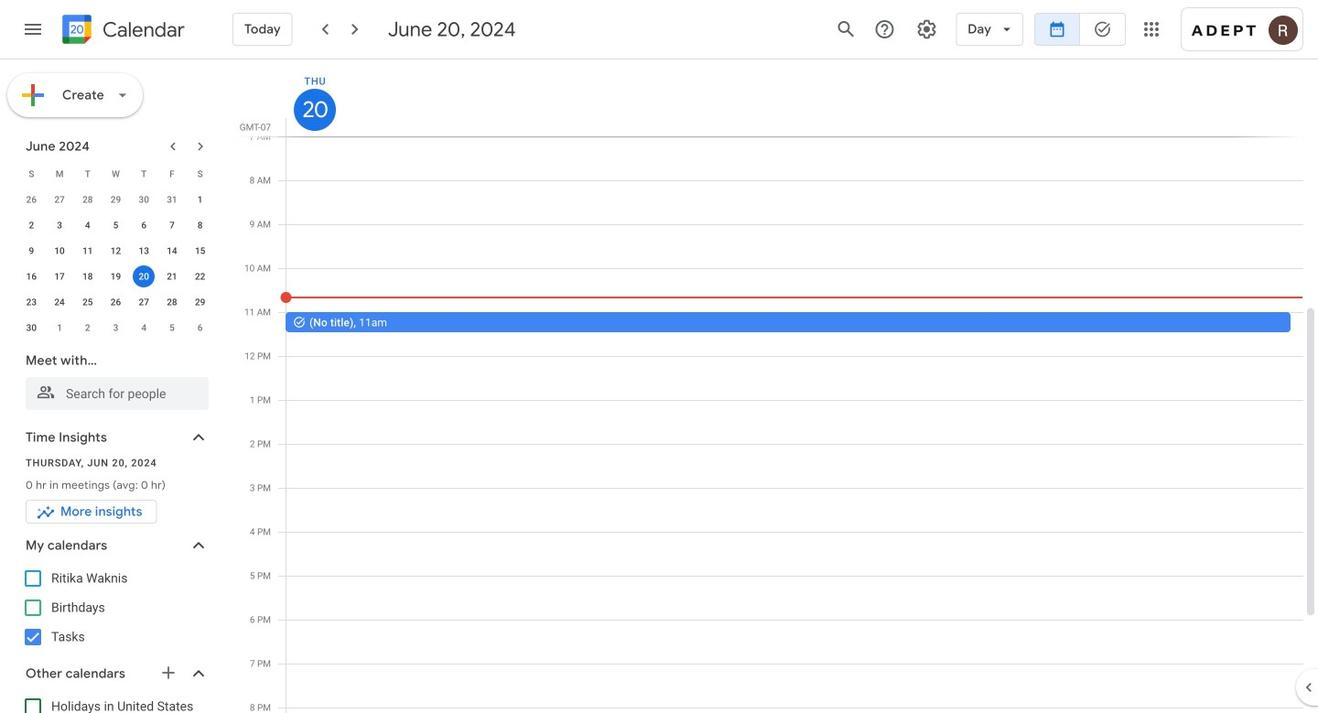 Task type: vqa. For each thing, say whether or not it's contained in the screenshot.
topmost the October
no



Task type: locate. For each thing, give the bounding box(es) containing it.
may 28 element
[[77, 189, 99, 211]]

heading
[[99, 19, 185, 41]]

3 element
[[49, 214, 71, 236]]

row down 26 element
[[17, 315, 214, 341]]

16 element
[[20, 266, 42, 287]]

row
[[17, 161, 214, 187], [17, 187, 214, 212], [17, 212, 214, 238], [17, 238, 214, 264], [17, 264, 214, 289], [17, 289, 214, 315], [17, 315, 214, 341]]

grid
[[234, 60, 1318, 713]]

heading inside 'calendar' element
[[99, 19, 185, 41]]

row up 5 element
[[17, 187, 214, 212]]

15 element
[[189, 240, 211, 262]]

9 element
[[20, 240, 42, 262]]

7 element
[[161, 214, 183, 236]]

calendar element
[[59, 11, 185, 51]]

july 1 element
[[49, 317, 71, 339]]

settings menu image
[[916, 18, 938, 40]]

row down 19 element
[[17, 289, 214, 315]]

row up may 29 element
[[17, 161, 214, 187]]

24 element
[[49, 291, 71, 313]]

may 27 element
[[49, 189, 71, 211]]

None search field
[[0, 344, 227, 410]]

23 element
[[20, 291, 42, 313]]

14 element
[[161, 240, 183, 262]]

12 element
[[105, 240, 127, 262]]

10 element
[[49, 240, 71, 262]]

20, today element
[[133, 266, 155, 287]]

thursday, june 20, today element
[[294, 67, 336, 131], [294, 89, 336, 131]]

25 element
[[77, 291, 99, 313]]

july 5 element
[[161, 317, 183, 339]]

5 element
[[105, 214, 127, 236]]

21 element
[[161, 266, 183, 287]]

row down may 29 element
[[17, 212, 214, 238]]

18 element
[[77, 266, 99, 287]]

june 2024 grid
[[17, 161, 214, 341]]

2 row from the top
[[17, 187, 214, 212]]

july 3 element
[[105, 317, 127, 339]]

cell
[[130, 264, 158, 289]]

6 element
[[133, 214, 155, 236]]

2 element
[[20, 214, 42, 236]]

row down 5 element
[[17, 238, 214, 264]]

column header
[[286, 60, 1304, 136]]

8 element
[[189, 214, 211, 236]]

may 26 element
[[20, 189, 42, 211]]

13 element
[[133, 240, 155, 262]]

row up 26 element
[[17, 264, 214, 289]]

main drawer image
[[22, 18, 44, 40]]

11 element
[[77, 240, 99, 262]]

row group
[[17, 187, 214, 341]]



Task type: describe. For each thing, give the bounding box(es) containing it.
1 thursday, june 20, today element from the top
[[294, 67, 336, 131]]

may 29 element
[[105, 189, 127, 211]]

3 row from the top
[[17, 212, 214, 238]]

29 element
[[189, 291, 211, 313]]

27 element
[[133, 291, 155, 313]]

add other calendars image
[[159, 664, 178, 682]]

19 element
[[105, 266, 127, 287]]

july 2 element
[[77, 317, 99, 339]]

1 row from the top
[[17, 161, 214, 187]]

30 element
[[20, 317, 42, 339]]

july 6 element
[[189, 317, 211, 339]]

17 element
[[49, 266, 71, 287]]

1 element
[[189, 189, 211, 211]]

5 row from the top
[[17, 264, 214, 289]]

22 element
[[189, 266, 211, 287]]

6 row from the top
[[17, 289, 214, 315]]

26 element
[[105, 291, 127, 313]]

4 element
[[77, 214, 99, 236]]

july 4 element
[[133, 317, 155, 339]]

7 row from the top
[[17, 315, 214, 341]]

my calendars list
[[4, 564, 227, 652]]

cell inside june 2024 grid
[[130, 264, 158, 289]]

may 30 element
[[133, 189, 155, 211]]

4 row from the top
[[17, 238, 214, 264]]

2 thursday, june 20, today element from the top
[[294, 89, 336, 131]]

may 31 element
[[161, 189, 183, 211]]

28 element
[[161, 291, 183, 313]]

Search for people to meet text field
[[37, 377, 198, 410]]



